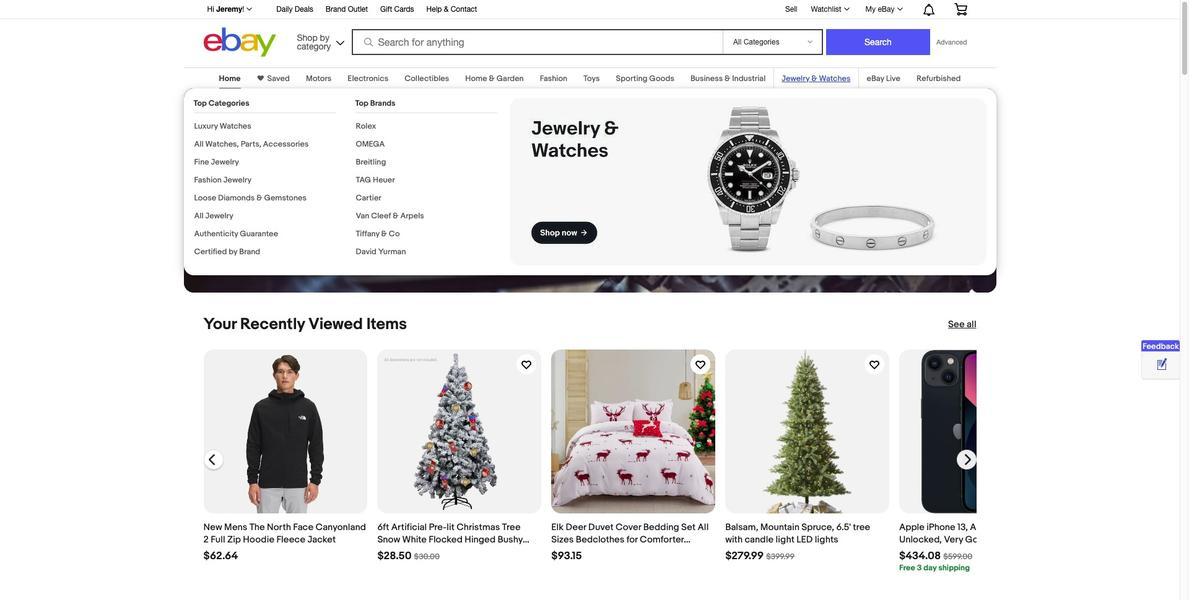 Task type: locate. For each thing, give the bounding box(es) containing it.
1 horizontal spatial home
[[465, 74, 487, 84]]

1 horizontal spatial christmas
[[551, 547, 595, 559]]

None submit
[[826, 29, 930, 55]]

0 vertical spatial parts
[[333, 127, 391, 156]]

1 horizontal spatial tree
[[502, 522, 521, 534]]

shop inside shop by category
[[297, 33, 318, 42]]

1 vertical spatial watches
[[220, 121, 251, 131]]

brand inside top categories element
[[239, 247, 260, 257]]

top brands element
[[355, 98, 497, 265]]

2 vertical spatial all
[[698, 522, 709, 534]]

all jewelry
[[194, 211, 233, 221]]

top for top brands
[[355, 98, 368, 108]]

refurbished link
[[917, 74, 961, 84]]

1 horizontal spatial brand
[[326, 5, 346, 14]]

jewelry & watches
[[782, 74, 851, 84]]

0 horizontal spatial fashion
[[194, 175, 222, 185]]

christmas down "sizes"
[[551, 547, 595, 559]]

6.5'
[[836, 522, 851, 534]]

all inside elk deer duvet cover bedding set all sizes bedclothes for comforter christmas 3d
[[698, 522, 709, 534]]

my ebay
[[866, 5, 895, 14]]

help & contact
[[426, 5, 477, 14]]

goods
[[649, 74, 674, 84]]

1 horizontal spatial parts
[[333, 127, 391, 156]]

shop by category
[[297, 33, 331, 51]]

shop
[[297, 33, 318, 42], [215, 197, 240, 209]]

1 vertical spatial christmas
[[551, 547, 595, 559]]

hi
[[207, 5, 214, 14]]

your recently viewed items
[[203, 315, 407, 334]]

2 top from the left
[[355, 98, 368, 108]]

ebay left live
[[867, 74, 884, 84]]

lights
[[815, 534, 838, 546]]

0 horizontal spatial shop
[[215, 197, 240, 209]]

top inside top brands element
[[355, 98, 368, 108]]

0 vertical spatial christmas
[[457, 522, 500, 534]]

0 vertical spatial tree
[[502, 522, 521, 534]]

duvet
[[588, 522, 614, 534]]

home
[[219, 74, 241, 84], [465, 74, 487, 84]]

omega link
[[356, 139, 385, 149]]

jewelry for fashion jewelry
[[223, 175, 252, 185]]

parts down all watches, parts, accessories
[[242, 161, 269, 175]]

1 horizontal spatial by
[[320, 33, 329, 42]]

2 home from the left
[[465, 74, 487, 84]]

accessories
[[263, 139, 309, 149]]

quality
[[203, 161, 240, 175]]

top inside top categories element
[[194, 98, 207, 108]]

brand
[[326, 5, 346, 14], [239, 247, 260, 257]]

0 horizontal spatial by
[[229, 247, 237, 257]]

$599.00
[[943, 552, 972, 562]]

1 vertical spatial by
[[229, 247, 237, 257]]

fashion link
[[540, 74, 567, 84]]

& inside account navigation
[[444, 5, 449, 14]]

0 vertical spatial fashion
[[540, 74, 567, 84]]

0 vertical spatial by
[[320, 33, 329, 42]]

save on recycled automotive parts quality parts from top hollander sellers.
[[203, 98, 407, 175]]

by for brand
[[229, 247, 237, 257]]

shop for shop now
[[215, 197, 240, 209]]

none submit inside shop by category banner
[[826, 29, 930, 55]]

0 vertical spatial watches
[[819, 74, 851, 84]]

$279.99
[[725, 550, 764, 563]]

Free 3 day shipping text field
[[899, 563, 970, 573]]

daily deals
[[276, 5, 313, 14]]

top left brands
[[355, 98, 368, 108]]

save on recycled automotive parts main content
[[0, 60, 1180, 601]]

motors link
[[306, 74, 332, 84]]

daily deals link
[[276, 3, 313, 17]]

brand down guarantee
[[239, 247, 260, 257]]

0 horizontal spatial christmas
[[457, 522, 500, 534]]

watches,
[[205, 139, 239, 149]]

electronics link
[[348, 74, 388, 84]]

sellers.
[[370, 161, 407, 175]]

luxury watches
[[194, 121, 251, 131]]

all
[[967, 319, 976, 331]]

jewelry for all jewelry
[[205, 211, 233, 221]]

home for home
[[219, 74, 241, 84]]

luxury watches link
[[194, 121, 251, 131]]

white
[[402, 534, 427, 546]]

diamonds
[[218, 193, 255, 203]]

fashion for "fashion" link
[[540, 74, 567, 84]]

saved
[[267, 74, 290, 84]]

watchlist
[[811, 5, 841, 14]]

top categories element
[[194, 98, 335, 265]]

cartier link
[[356, 193, 381, 203]]

shop for shop by category
[[297, 33, 318, 42]]

&
[[444, 5, 449, 14], [489, 74, 495, 84], [725, 74, 730, 84], [811, 74, 817, 84], [256, 193, 262, 203], [393, 211, 399, 221], [381, 229, 387, 239]]

new
[[203, 522, 222, 534]]

elk
[[551, 522, 564, 534]]

by inside top categories element
[[229, 247, 237, 257]]

gift cards
[[380, 5, 414, 14]]

watchlist link
[[804, 2, 855, 17]]

david yurman link
[[356, 247, 406, 257]]

condition
[[992, 534, 1034, 546]]

comforter
[[640, 534, 684, 546]]

6ft
[[377, 522, 389, 534]]

home left garden
[[465, 74, 487, 84]]

christmas up 'hinged'
[[457, 522, 500, 534]]

0 horizontal spatial top
[[194, 98, 207, 108]]

!
[[242, 5, 244, 14]]

hoodie
[[243, 534, 274, 546]]

shop inside save on recycled automotive parts "main content"
[[215, 197, 240, 209]]

by for category
[[320, 33, 329, 42]]

spruce,
[[802, 522, 834, 534]]

1 horizontal spatial shop
[[297, 33, 318, 42]]

0 horizontal spatial tree
[[377, 547, 396, 559]]

free
[[899, 563, 915, 573]]

0 vertical spatial brand
[[326, 5, 346, 14]]

1 vertical spatial shop
[[215, 197, 240, 209]]

parts up breitling link
[[333, 127, 391, 156]]

1 vertical spatial fashion
[[194, 175, 222, 185]]

watches left ebay live link
[[819, 74, 851, 84]]

elk deer duvet cover bedding set all sizes bedclothes for comforter christmas 3d
[[551, 522, 709, 559]]

fashion inside top categories element
[[194, 175, 222, 185]]

home up categories
[[219, 74, 241, 84]]

ebay live
[[867, 74, 900, 84]]

candle
[[745, 534, 774, 546]]

& for home
[[489, 74, 495, 84]]

jewelry & watches - shop now image
[[509, 98, 986, 266]]

all for all jewelry
[[194, 211, 204, 221]]

rolex link
[[356, 121, 376, 131]]

jewelry up authenticity
[[205, 211, 233, 221]]

0 vertical spatial shop
[[297, 33, 318, 42]]

watches inside top categories element
[[220, 121, 251, 131]]

fashion left toys at the top of page
[[540, 74, 567, 84]]

0 vertical spatial all
[[194, 139, 204, 149]]

1 horizontal spatial fashion
[[540, 74, 567, 84]]

& for tiffany
[[381, 229, 387, 239]]

sporting goods link
[[616, 74, 674, 84]]

ebay inside account navigation
[[878, 5, 895, 14]]

top categories
[[194, 98, 249, 108]]

0 horizontal spatial brand
[[239, 247, 260, 257]]

1 home from the left
[[219, 74, 241, 84]]

tag heuer link
[[356, 175, 395, 185]]

brand left the 'outlet'
[[326, 5, 346, 14]]

authenticity guarantee
[[194, 229, 278, 239]]

by down brand outlet link
[[320, 33, 329, 42]]

top up luxury
[[194, 98, 207, 108]]

all jewelry link
[[194, 211, 233, 221]]

breitling
[[356, 157, 386, 167]]

shop down deals
[[297, 33, 318, 42]]

1 vertical spatial brand
[[239, 247, 260, 257]]

hollander
[[318, 161, 368, 175]]

0 horizontal spatial watches
[[220, 121, 251, 131]]

shop up all jewelry
[[215, 197, 240, 209]]

0 horizontal spatial home
[[219, 74, 241, 84]]

& for business
[[725, 74, 730, 84]]

all right set
[[698, 522, 709, 534]]

face
[[293, 522, 313, 534]]

canyonland
[[316, 522, 366, 534]]

bedclothes
[[576, 534, 624, 546]]

1 top from the left
[[194, 98, 207, 108]]

1 vertical spatial tree
[[377, 547, 396, 559]]

jewelry up diamonds
[[223, 175, 252, 185]]

fashion up loose
[[194, 175, 222, 185]]

business & industrial link
[[690, 74, 766, 84]]

mens
[[224, 522, 247, 534]]

watches up 'watches,'
[[220, 121, 251, 131]]

see all
[[948, 319, 976, 331]]

tree down snow at the left of the page
[[377, 547, 396, 559]]

shop by category banner
[[200, 0, 976, 60]]

$62.64 text field
[[203, 550, 238, 563]]

1 horizontal spatial top
[[355, 98, 368, 108]]

omega
[[356, 139, 385, 149]]

all down loose
[[194, 211, 204, 221]]

contact
[[451, 5, 477, 14]]

jewelry up fashion jewelry link
[[211, 157, 239, 167]]

1 vertical spatial all
[[194, 211, 204, 221]]

0 vertical spatial ebay
[[878, 5, 895, 14]]

viewed
[[308, 315, 363, 334]]

all up 'fine'
[[194, 139, 204, 149]]

$93.15
[[551, 550, 582, 563]]

ebay right my
[[878, 5, 895, 14]]

full
[[211, 534, 225, 546]]

1 horizontal spatial watches
[[819, 74, 851, 84]]

tree up bushy
[[502, 522, 521, 534]]

jeremy
[[216, 4, 242, 14]]

fashion for fashion jewelry
[[194, 175, 222, 185]]

items
[[366, 315, 407, 334]]

by down 'authenticity guarantee' link on the left top of the page
[[229, 247, 237, 257]]

by inside shop by category
[[320, 33, 329, 42]]

1 vertical spatial parts
[[242, 161, 269, 175]]

ebay
[[878, 5, 895, 14], [867, 74, 884, 84]]

1 vertical spatial ebay
[[867, 74, 884, 84]]

business
[[690, 74, 723, 84]]

flocked
[[429, 534, 463, 546]]

$30.00
[[414, 552, 440, 562]]

advanced link
[[930, 30, 973, 54]]

brands
[[370, 98, 396, 108]]



Task type: vqa. For each thing, say whether or not it's contained in the screenshot.
37
no



Task type: describe. For each thing, give the bounding box(es) containing it.
fleece
[[276, 534, 305, 546]]

all for all watches, parts, accessories
[[194, 139, 204, 149]]

good
[[965, 534, 990, 546]]

tag heuer
[[356, 175, 395, 185]]

christmas inside 6ft artificial pre-lit christmas tree snow white flocked hinged bushy tree
[[457, 522, 500, 534]]

apple iphone 13, a2482, 128gb, unlocked, very good condition $434.08 $599.00 free 3 day shipping
[[899, 522, 1034, 573]]

outlet
[[348, 5, 368, 14]]

category
[[297, 41, 331, 51]]

& for jewelry
[[811, 74, 817, 84]]

the
[[249, 522, 265, 534]]

gift cards link
[[380, 3, 414, 17]]

categories
[[208, 98, 249, 108]]

$62.64
[[203, 550, 238, 563]]

jewelry right the industrial
[[782, 74, 810, 84]]

mountain
[[760, 522, 799, 534]]

loose diamonds & gemstones
[[194, 193, 307, 203]]

& for help
[[444, 5, 449, 14]]

for
[[627, 534, 638, 546]]

fine jewelry
[[194, 157, 239, 167]]

live
[[886, 74, 900, 84]]

refurbished
[[917, 74, 961, 84]]

electronics
[[348, 74, 388, 84]]

2
[[203, 534, 209, 546]]

advanced
[[936, 38, 967, 46]]

all watches, parts, accessories
[[194, 139, 309, 149]]

yurman
[[378, 247, 406, 257]]

fine
[[194, 157, 209, 167]]

see
[[948, 319, 965, 331]]

christmas inside elk deer duvet cover bedding set all sizes bedclothes for comforter christmas 3d
[[551, 547, 595, 559]]

sporting goods
[[616, 74, 674, 84]]

see all link
[[948, 319, 976, 331]]

fashion jewelry
[[194, 175, 252, 185]]

gift
[[380, 5, 392, 14]]

brand inside account navigation
[[326, 5, 346, 14]]

top brands
[[355, 98, 396, 108]]

certified
[[194, 247, 227, 257]]

fine jewelry link
[[194, 157, 239, 167]]

my ebay link
[[859, 2, 908, 17]]

$434.08
[[899, 550, 941, 563]]

authenticity guarantee link
[[194, 229, 278, 239]]

gemstones
[[264, 193, 307, 203]]

previous price $599.00 text field
[[943, 552, 972, 562]]

ebay live link
[[867, 74, 900, 84]]

artificial
[[391, 522, 427, 534]]

previous price $30.00 text field
[[414, 552, 440, 562]]

recycled
[[294, 98, 390, 127]]

$279.99 text field
[[725, 550, 764, 563]]

garden
[[497, 74, 524, 84]]

home for home & garden
[[465, 74, 487, 84]]

home & garden link
[[465, 74, 524, 84]]

guarantee
[[240, 229, 278, 239]]

balsam,
[[725, 522, 758, 534]]

business & industrial
[[690, 74, 766, 84]]

deals
[[295, 5, 313, 14]]

certified by brand
[[194, 247, 260, 257]]

Search for anything text field
[[353, 30, 720, 54]]

bedding
[[643, 522, 679, 534]]

cleef
[[371, 211, 391, 221]]

heuer
[[373, 175, 395, 185]]

your recently viewed items link
[[203, 315, 407, 334]]

van cleef & arpels link
[[356, 211, 424, 221]]

shop now
[[215, 197, 262, 209]]

fashion jewelry link
[[194, 175, 252, 185]]

automotive
[[203, 127, 327, 156]]

set
[[681, 522, 696, 534]]

sporting
[[616, 74, 647, 84]]

cartier
[[356, 193, 381, 203]]

my
[[866, 5, 876, 14]]

pre-
[[429, 522, 447, 534]]

$28.50 text field
[[377, 550, 412, 563]]

0 horizontal spatial parts
[[242, 161, 269, 175]]

jewelry & watches link
[[782, 74, 851, 84]]

loose
[[194, 193, 216, 203]]

jewelry for fine jewelry
[[211, 157, 239, 167]]

very
[[944, 534, 963, 546]]

top for top categories
[[194, 98, 207, 108]]

6ft artificial pre-lit christmas tree snow white flocked hinged bushy tree
[[377, 522, 523, 559]]

collectibles
[[405, 74, 449, 84]]

help & contact link
[[426, 3, 477, 17]]

north
[[267, 522, 291, 534]]

day
[[924, 563, 937, 573]]

account navigation
[[200, 0, 976, 19]]

3
[[917, 563, 922, 573]]

sell
[[785, 5, 797, 13]]

previous price $399.99 text field
[[766, 552, 795, 562]]

new mens the north face canyonland 2 full zip hoodie fleece jacket $62.64
[[203, 522, 366, 563]]

your shopping cart image
[[953, 3, 968, 15]]

$93.15 text field
[[551, 550, 582, 563]]

help
[[426, 5, 442, 14]]

motors
[[306, 74, 332, 84]]

from
[[272, 161, 296, 175]]

loose diamonds & gemstones link
[[194, 193, 307, 203]]

$434.08 text field
[[899, 550, 941, 563]]

toys
[[583, 74, 600, 84]]

snow
[[377, 534, 400, 546]]

$399.99
[[766, 552, 795, 562]]

& inside top categories element
[[256, 193, 262, 203]]

breitling link
[[356, 157, 386, 167]]

all watches, parts, accessories link
[[194, 139, 309, 149]]

shop by category button
[[291, 28, 347, 54]]

van cleef & arpels
[[356, 211, 424, 221]]

ebay inside save on recycled automotive parts "main content"
[[867, 74, 884, 84]]



